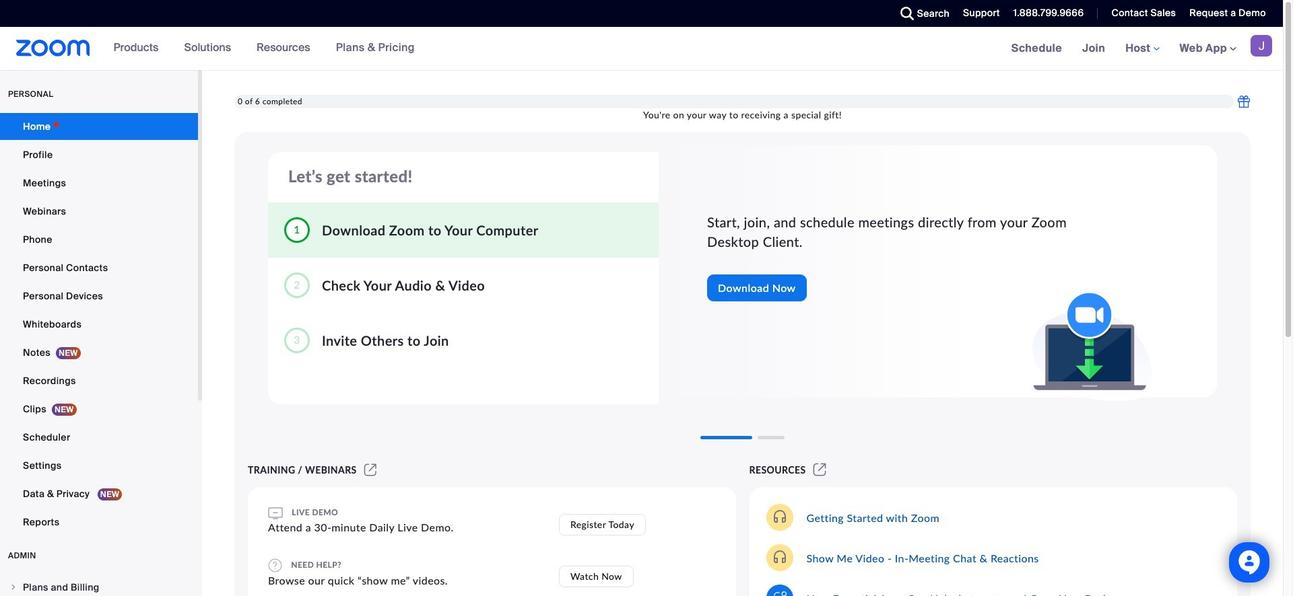 Task type: locate. For each thing, give the bounding box(es) containing it.
2 window new image from the left
[[812, 465, 829, 476]]

zoom logo image
[[16, 40, 90, 57]]

1 horizontal spatial window new image
[[812, 465, 829, 476]]

banner
[[0, 27, 1284, 71]]

profile picture image
[[1251, 35, 1273, 57]]

menu item
[[0, 575, 198, 597]]

1 window new image from the left
[[362, 465, 379, 476]]

window new image
[[362, 465, 379, 476], [812, 465, 829, 476]]

0 horizontal spatial window new image
[[362, 465, 379, 476]]



Task type: describe. For each thing, give the bounding box(es) containing it.
personal menu menu
[[0, 113, 198, 538]]

product information navigation
[[103, 27, 425, 70]]

right image
[[9, 584, 18, 592]]

meetings navigation
[[1002, 27, 1284, 71]]



Task type: vqa. For each thing, say whether or not it's contained in the screenshot.
tab
no



